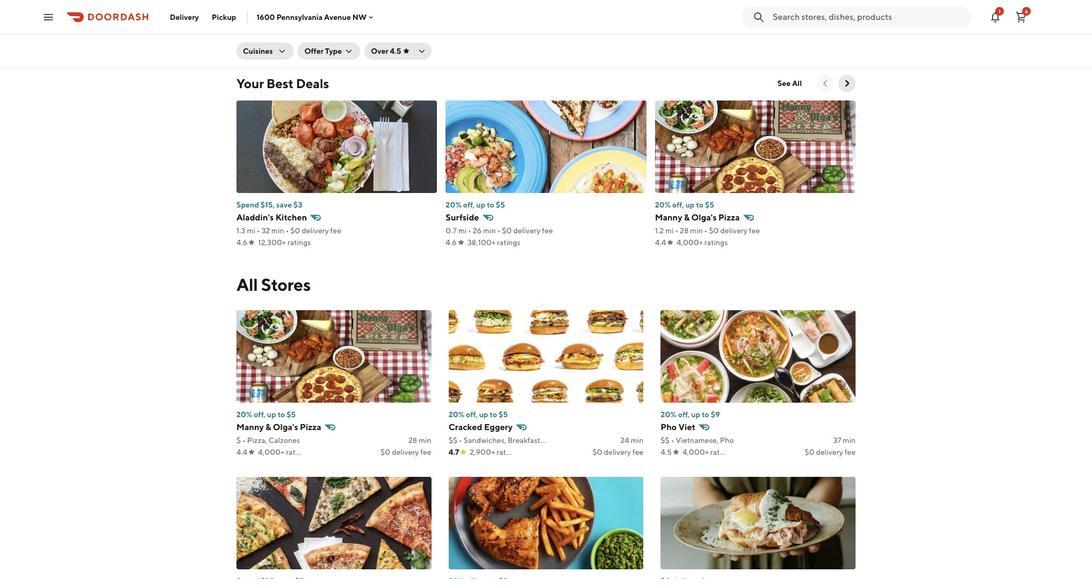 Task type: describe. For each thing, give the bounding box(es) containing it.
1 horizontal spatial 28
[[680, 226, 689, 235]]

$0 delivery fee for cracked eggery
[[593, 448, 644, 457]]

pizza for $0 delivery fee
[[300, 422, 322, 432]]

1600 pennsylvania avenue nw
[[257, 13, 367, 21]]

2,900+
[[470, 448, 495, 457]]

over
[[371, 47, 389, 55]]

now
[[341, 4, 357, 12]]

cuisines
[[243, 47, 273, 55]]

1.2 mi • 28 min • $0 delivery fee
[[655, 226, 760, 235]]

6
[[1026, 8, 1029, 14]]

4.7
[[449, 448, 459, 457]]

pizza for 4,000+ ratings
[[719, 212, 740, 223]]

manny for $0
[[237, 422, 264, 432]]

up for $$ • vietnamese, pho
[[692, 410, 701, 419]]

eggery
[[484, 422, 513, 432]]

4,000+ ratings down 1.2 mi • 28 min • $0 delivery fee
[[677, 238, 728, 247]]

0 vertical spatial 4.4
[[655, 238, 666, 247]]

spend $15, save $3
[[237, 201, 303, 209]]

& up 1.2 mi • 28 min • $0 delivery fee
[[684, 212, 690, 223]]

12/8.
[[364, 4, 380, 12]]

now
[[279, 35, 293, 44]]

1600
[[257, 13, 275, 21]]

select
[[262, 4, 282, 12]]

$9
[[711, 410, 720, 419]]

mi for manny & olga's pizza
[[666, 226, 674, 235]]

deals
[[296, 76, 329, 91]]

5 items, open order cart image
[[1015, 10, 1028, 23]]

save
[[276, 201, 292, 209]]

off, up surfside
[[463, 201, 475, 209]]

28 min
[[409, 436, 432, 445]]

1.2
[[655, 226, 664, 235]]

your
[[237, 76, 264, 91]]

offer type
[[305, 47, 342, 55]]

up up 1.2 mi • 28 min • $0 delivery fee
[[686, 201, 695, 209]]

0.7
[[446, 226, 457, 235]]

your best deals
[[237, 76, 329, 91]]

20% for $ • pizza, calzones
[[237, 410, 252, 419]]

24
[[621, 436, 630, 445]]

order
[[256, 35, 277, 44]]

off, up 1.2 mi • 28 min • $0 delivery fee
[[673, 201, 684, 209]]

1
[[999, 8, 1001, 14]]

mi for aladdin's kitchen
[[247, 226, 255, 235]]

over 4.5
[[371, 47, 401, 55]]

20% off, up to $5 up surfside
[[446, 201, 505, 209]]

offer type button
[[298, 42, 360, 60]]

offer
[[305, 47, 324, 55]]

vietnamese,
[[676, 436, 719, 445]]

off, for $$ • vietnamese, pho
[[678, 410, 690, 419]]

0 horizontal spatial all
[[237, 274, 258, 295]]

see all link
[[772, 75, 809, 92]]

38,100+
[[468, 238, 496, 247]]

olga's for 4,000+
[[692, 212, 717, 223]]

olga's for $0
[[273, 422, 298, 432]]

all stores
[[237, 274, 311, 295]]

12,300+
[[258, 238, 286, 247]]

1600 pennsylvania avenue nw button
[[257, 13, 376, 21]]

mi for surfside
[[459, 226, 467, 235]]

stores
[[261, 274, 311, 295]]

off, for $$ • sandwiches, breakfast & brunch
[[466, 410, 478, 419]]

avenue
[[324, 13, 351, 21]]

ratings down calzones
[[286, 448, 310, 457]]

pickup
[[212, 13, 236, 21]]

aladdin's
[[237, 212, 274, 223]]

spend
[[237, 201, 259, 209]]

$$ • sandwiches, breakfast & brunch
[[449, 436, 573, 445]]

delivery
[[170, 13, 199, 21]]

-
[[359, 4, 362, 12]]

4,000+ for pho viet
[[683, 448, 709, 457]]

4.5 inside button
[[390, 47, 401, 55]]

pho viet
[[661, 422, 696, 432]]

breakfast
[[508, 436, 541, 445]]

4,000+ for manny & olga's pizza
[[258, 448, 285, 457]]

to up 0.7 mi • 26 min • $0 delivery fee
[[487, 201, 495, 209]]

& inside on select pepsi® & more. now - 12/8. terms apply
[[314, 4, 319, 12]]

1 vertical spatial 4.5
[[661, 448, 672, 457]]

up for $$ • sandwiches, breakfast & brunch
[[479, 410, 489, 419]]

up up surfside
[[477, 201, 486, 209]]

kitchen
[[276, 212, 307, 223]]

ratings down $$ • sandwiches, breakfast & brunch
[[497, 448, 520, 457]]

off, for $ • pizza, calzones
[[254, 410, 266, 419]]

over 4.5 button
[[365, 42, 432, 60]]

ratings down 0.7 mi • 26 min • $0 delivery fee
[[497, 238, 521, 247]]

38,100+ ratings
[[468, 238, 521, 247]]

$ • pizza, calzones
[[237, 436, 300, 445]]

to for $$ • vietnamese, pho
[[702, 410, 710, 419]]

sandwiches,
[[464, 436, 507, 445]]

1.3 mi • 32 min • $0 delivery fee
[[237, 226, 342, 235]]



Task type: vqa. For each thing, say whether or not it's contained in the screenshot.


Task type: locate. For each thing, give the bounding box(es) containing it.
4,000+ ratings down the $$ • vietnamese, pho
[[683, 448, 734, 457]]

3 $0 delivery fee from the left
[[805, 448, 856, 457]]

ratings down 1.2 mi • 28 min • $0 delivery fee
[[705, 238, 728, 247]]

cracked
[[449, 422, 483, 432]]

1 horizontal spatial manny
[[655, 212, 683, 223]]

1 horizontal spatial all
[[793, 79, 802, 88]]

2 mi from the left
[[459, 226, 467, 235]]

0 vertical spatial pizza
[[719, 212, 740, 223]]

manny & olga's pizza for $0
[[237, 422, 322, 432]]

see all
[[778, 79, 802, 88]]

all right the see
[[793, 79, 802, 88]]

0 horizontal spatial 28
[[409, 436, 417, 445]]

$15,
[[261, 201, 275, 209]]

pizza up calzones
[[300, 422, 322, 432]]

20% up "pho viet"
[[661, 410, 677, 419]]

type
[[325, 47, 342, 55]]

viet
[[679, 422, 696, 432]]

cuisines button
[[237, 42, 294, 60]]

up
[[477, 201, 486, 209], [686, 201, 695, 209], [267, 410, 276, 419], [479, 410, 489, 419], [692, 410, 701, 419]]

2 horizontal spatial mi
[[666, 226, 674, 235]]

1.3
[[237, 226, 246, 235]]

$0 delivery fee down 28 min
[[381, 448, 432, 457]]

1 horizontal spatial pizza
[[719, 212, 740, 223]]

$$ up 4.7
[[449, 436, 458, 445]]

pho
[[661, 422, 677, 432], [720, 436, 734, 445]]

1 vertical spatial all
[[237, 274, 258, 295]]

calzones
[[269, 436, 300, 445]]

1 horizontal spatial 4.5
[[661, 448, 672, 457]]

32
[[262, 226, 270, 235]]

20% for $$ • vietnamese, pho
[[661, 410, 677, 419]]

& up 1600 pennsylvania avenue nw popup button
[[314, 4, 319, 12]]

best
[[267, 76, 294, 91]]

26
[[473, 226, 482, 235]]

1 vertical spatial next button of carousel image
[[842, 78, 853, 89]]

cracked eggery
[[449, 422, 513, 432]]

0 vertical spatial 28
[[680, 226, 689, 235]]

on select pepsi® & more. now - 12/8. terms apply
[[250, 4, 402, 23]]

1 vertical spatial manny
[[237, 422, 264, 432]]

0 horizontal spatial $$
[[449, 436, 458, 445]]

20% off, up to $9
[[661, 410, 720, 419]]

4.6 down the 1.3
[[237, 238, 248, 247]]

order now button
[[250, 31, 300, 48]]

Store search: begin typing to search for stores available on DoorDash text field
[[773, 11, 966, 23]]

$$ for cracked eggery
[[449, 436, 458, 445]]

2 $$ from the left
[[661, 436, 670, 445]]

4.6
[[237, 238, 248, 247], [446, 238, 457, 247]]

4.5 down "pho viet"
[[661, 448, 672, 457]]

0 horizontal spatial pho
[[661, 422, 677, 432]]

37
[[834, 436, 842, 445]]

pho down the $9
[[720, 436, 734, 445]]

20% for $$ • sandwiches, breakfast & brunch
[[449, 410, 465, 419]]

off,
[[463, 201, 475, 209], [673, 201, 684, 209], [254, 410, 266, 419], [466, 410, 478, 419], [678, 410, 690, 419]]

pizza
[[719, 212, 740, 223], [300, 422, 322, 432]]

manny up pizza, at the bottom of the page
[[237, 422, 264, 432]]

& up $ • pizza, calzones
[[266, 422, 271, 432]]

manny for 4,000+
[[655, 212, 683, 223]]

20%
[[446, 201, 462, 209], [655, 201, 671, 209], [237, 410, 252, 419], [449, 410, 465, 419], [661, 410, 677, 419]]

your best deals link
[[237, 75, 329, 92]]

1 horizontal spatial manny & olga's pizza
[[655, 212, 740, 223]]

off, up viet
[[678, 410, 690, 419]]

mi right 0.7 at the top left of the page
[[459, 226, 467, 235]]

0 vertical spatial 4.5
[[390, 47, 401, 55]]

3 mi from the left
[[666, 226, 674, 235]]

$5 up 0.7 mi • 26 min • $0 delivery fee
[[496, 201, 505, 209]]

to up calzones
[[278, 410, 285, 419]]

4,000+
[[677, 238, 703, 247], [258, 448, 285, 457], [683, 448, 709, 457]]

4.5 right over
[[390, 47, 401, 55]]

1 vertical spatial manny & olga's pizza
[[237, 422, 322, 432]]

ratings down the $$ • vietnamese, pho
[[711, 448, 734, 457]]

manny up "1.2"
[[655, 212, 683, 223]]

4.6 down 0.7 at the top left of the page
[[446, 238, 457, 247]]

pho left viet
[[661, 422, 677, 432]]

2,900+ ratings
[[470, 448, 520, 457]]

0 vertical spatial manny
[[655, 212, 683, 223]]

up up viet
[[692, 410, 701, 419]]

0 horizontal spatial olga's
[[273, 422, 298, 432]]

20% up "1.2"
[[655, 201, 671, 209]]

4,000+ down 1.2 mi • 28 min • $0 delivery fee
[[677, 238, 703, 247]]

0 horizontal spatial pizza
[[300, 422, 322, 432]]

aladdin's kitchen
[[237, 212, 307, 223]]

0 horizontal spatial manny
[[237, 422, 264, 432]]

manny & olga's pizza
[[655, 212, 740, 223], [237, 422, 322, 432]]

$5
[[496, 201, 505, 209], [705, 201, 715, 209], [287, 410, 296, 419], [499, 410, 508, 419]]

20% up $ on the bottom left of the page
[[237, 410, 252, 419]]

0 horizontal spatial manny & olga's pizza
[[237, 422, 322, 432]]

all
[[793, 79, 802, 88], [237, 274, 258, 295]]

to for $$ • sandwiches, breakfast & brunch
[[490, 410, 497, 419]]

$
[[237, 436, 241, 445]]

4.6 for aladdin's kitchen
[[237, 238, 248, 247]]

0 vertical spatial all
[[793, 79, 802, 88]]

surfside
[[446, 212, 479, 223]]

all inside see all link
[[793, 79, 802, 88]]

37 min
[[834, 436, 856, 445]]

pickup button
[[205, 8, 243, 26]]

& left brunch
[[542, 436, 547, 445]]

1 vertical spatial olga's
[[273, 422, 298, 432]]

0 horizontal spatial mi
[[247, 226, 255, 235]]

up up cracked eggery
[[479, 410, 489, 419]]

20% up surfside
[[446, 201, 462, 209]]

up up $ • pizza, calzones
[[267, 410, 276, 419]]

$$
[[449, 436, 458, 445], [661, 436, 670, 445]]

4.5
[[390, 47, 401, 55], [661, 448, 672, 457]]

off, up cracked
[[466, 410, 478, 419]]

off, up pizza, at the bottom of the page
[[254, 410, 266, 419]]

0.7 mi • 26 min • $0 delivery fee
[[446, 226, 553, 235]]

4.4 down $ on the bottom left of the page
[[237, 448, 248, 457]]

to
[[487, 201, 495, 209], [697, 201, 704, 209], [278, 410, 285, 419], [490, 410, 497, 419], [702, 410, 710, 419]]

$$ for pho viet
[[661, 436, 670, 445]]

to for $ • pizza, calzones
[[278, 410, 285, 419]]

terms
[[382, 4, 402, 12]]

20% off, up to $5 up $ • pizza, calzones
[[237, 410, 296, 419]]

4,000+ ratings for manny & olga's pizza
[[258, 448, 310, 457]]

2 horizontal spatial $0 delivery fee
[[805, 448, 856, 457]]

2 4.6 from the left
[[446, 238, 457, 247]]

1 $$ from the left
[[449, 436, 458, 445]]

delivery button
[[163, 8, 205, 26]]

4,000+ ratings for pho viet
[[683, 448, 734, 457]]

20% off, up to $5 up 1.2 mi • 28 min • $0 delivery fee
[[655, 201, 715, 209]]

fee
[[331, 226, 342, 235], [542, 226, 553, 235], [749, 226, 760, 235], [421, 448, 432, 457], [633, 448, 644, 457], [845, 448, 856, 457]]

0 vertical spatial pho
[[661, 422, 677, 432]]

1 vertical spatial 28
[[409, 436, 417, 445]]

2 $0 delivery fee from the left
[[593, 448, 644, 457]]

$5 up 1.2 mi • 28 min • $0 delivery fee
[[705, 201, 715, 209]]

$0 delivery fee
[[381, 448, 432, 457], [593, 448, 644, 457], [805, 448, 856, 457]]

12,300+ ratings
[[258, 238, 311, 247]]

0 vertical spatial next button of carousel image
[[851, 15, 862, 25]]

ratings down 1.3 mi • 32 min • $0 delivery fee
[[288, 238, 311, 247]]

nw
[[353, 13, 367, 21]]

1 4.6 from the left
[[237, 238, 248, 247]]

$0 delivery fee down 37 at the right
[[805, 448, 856, 457]]

1 horizontal spatial $0 delivery fee
[[593, 448, 644, 457]]

1 horizontal spatial $$
[[661, 436, 670, 445]]

mi right "1.2"
[[666, 226, 674, 235]]

0 horizontal spatial 4.6
[[237, 238, 248, 247]]

20% up cracked
[[449, 410, 465, 419]]

1 vertical spatial pho
[[720, 436, 734, 445]]

delivery
[[302, 226, 329, 235], [514, 226, 541, 235], [721, 226, 748, 235], [392, 448, 419, 457], [604, 448, 631, 457], [816, 448, 844, 457]]

1 horizontal spatial olga's
[[692, 212, 717, 223]]

1 $0 delivery fee from the left
[[381, 448, 432, 457]]

olga's up calzones
[[273, 422, 298, 432]]

6 button
[[1011, 6, 1033, 28]]

order now
[[256, 35, 293, 44]]

min
[[272, 226, 284, 235], [483, 226, 496, 235], [691, 226, 703, 235], [419, 436, 432, 445], [631, 436, 644, 445], [843, 436, 856, 445]]

open menu image
[[42, 10, 55, 23]]

0 horizontal spatial $0 delivery fee
[[381, 448, 432, 457]]

pepsi®
[[284, 4, 312, 12]]

to up 1.2 mi • 28 min • $0 delivery fee
[[697, 201, 704, 209]]

notification bell image
[[990, 10, 1002, 23]]

see
[[778, 79, 791, 88]]

0 horizontal spatial 4.5
[[390, 47, 401, 55]]

1 vertical spatial 4.4
[[237, 448, 248, 457]]

to up eggery
[[490, 410, 497, 419]]

1 horizontal spatial mi
[[459, 226, 467, 235]]

$$ down "pho viet"
[[661, 436, 670, 445]]

mi right the 1.3
[[247, 226, 255, 235]]

1 horizontal spatial 4.6
[[446, 238, 457, 247]]

next button of carousel image
[[851, 15, 862, 25], [842, 78, 853, 89]]

previous button of carousel image
[[821, 78, 831, 89]]

on
[[250, 4, 260, 12]]

$3
[[294, 201, 303, 209]]

manny
[[655, 212, 683, 223], [237, 422, 264, 432]]

more.
[[320, 4, 340, 12]]

apply
[[250, 15, 268, 23]]

up for $ • pizza, calzones
[[267, 410, 276, 419]]

4,000+ down $ • pizza, calzones
[[258, 448, 285, 457]]

$0 delivery fee for manny & olga's pizza
[[381, 448, 432, 457]]

1 horizontal spatial 4.4
[[655, 238, 666, 247]]

1 mi from the left
[[247, 226, 255, 235]]

$5 up eggery
[[499, 410, 508, 419]]

$0 delivery fee down 24
[[593, 448, 644, 457]]

0 horizontal spatial 4.4
[[237, 448, 248, 457]]

20% off, up to $5 up cracked eggery
[[449, 410, 508, 419]]

0 vertical spatial olga's
[[692, 212, 717, 223]]

$0 delivery fee for pho viet
[[805, 448, 856, 457]]

mi
[[247, 226, 255, 235], [459, 226, 467, 235], [666, 226, 674, 235]]

manny & olga's pizza up calzones
[[237, 422, 322, 432]]

4.4 down "1.2"
[[655, 238, 666, 247]]

olga's up 1.2 mi • 28 min • $0 delivery fee
[[692, 212, 717, 223]]

4.6 for surfside
[[446, 238, 457, 247]]

to left the $9
[[702, 410, 710, 419]]

pennsylvania
[[277, 13, 323, 21]]

all left stores
[[237, 274, 258, 295]]

24 min
[[621, 436, 644, 445]]

$0
[[291, 226, 300, 235], [502, 226, 512, 235], [709, 226, 719, 235], [381, 448, 390, 457], [593, 448, 603, 457], [805, 448, 815, 457]]

20% off, up to $5
[[446, 201, 505, 209], [655, 201, 715, 209], [237, 410, 296, 419], [449, 410, 508, 419]]

4.4
[[655, 238, 666, 247], [237, 448, 248, 457]]

olga's
[[692, 212, 717, 223], [273, 422, 298, 432]]

0 vertical spatial manny & olga's pizza
[[655, 212, 740, 223]]

pizza up 1.2 mi • 28 min • $0 delivery fee
[[719, 212, 740, 223]]

1 horizontal spatial pho
[[720, 436, 734, 445]]

pizza,
[[247, 436, 267, 445]]

$$ • vietnamese, pho
[[661, 436, 734, 445]]

•
[[257, 226, 260, 235], [286, 226, 289, 235], [468, 226, 472, 235], [498, 226, 501, 235], [676, 226, 679, 235], [705, 226, 708, 235], [243, 436, 246, 445], [459, 436, 462, 445], [671, 436, 675, 445]]

manny & olga's pizza for 4,000+
[[655, 212, 740, 223]]

1 vertical spatial pizza
[[300, 422, 322, 432]]

4,000+ ratings down calzones
[[258, 448, 310, 457]]

$5 up calzones
[[287, 410, 296, 419]]

manny & olga's pizza up 1.2 mi • 28 min • $0 delivery fee
[[655, 212, 740, 223]]

4,000+ down vietnamese,
[[683, 448, 709, 457]]

brunch
[[548, 436, 573, 445]]



